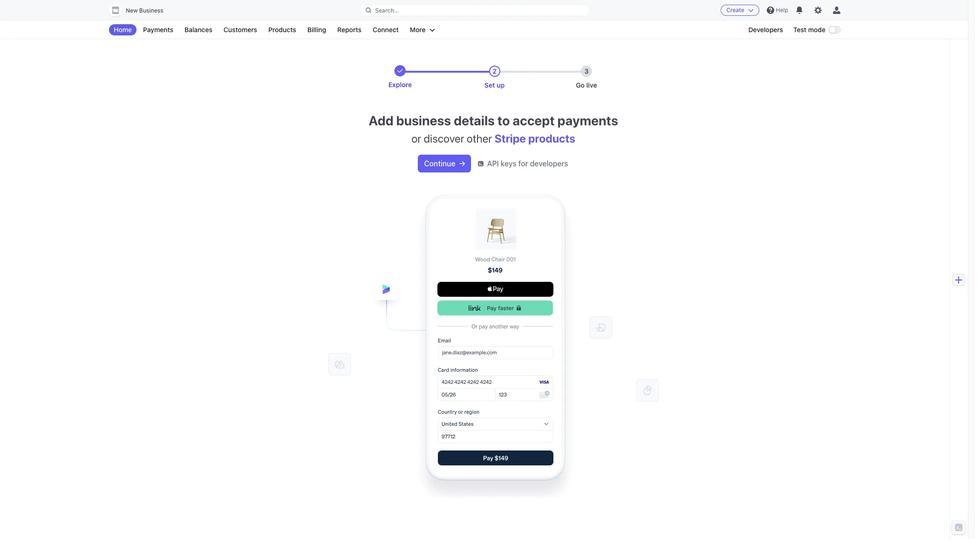 Task type: locate. For each thing, give the bounding box(es) containing it.
Search… search field
[[360, 4, 590, 16]]

set
[[485, 81, 495, 89]]

home link
[[109, 24, 137, 35]]

reports
[[338, 26, 362, 34]]

continue link
[[419, 155, 471, 172]]

api
[[487, 159, 499, 168]]

new
[[126, 7, 138, 14]]

go live
[[576, 81, 597, 89]]

for
[[519, 159, 528, 168]]

new business
[[126, 7, 163, 14]]

developers
[[749, 26, 784, 34]]

connect
[[373, 26, 399, 34]]

business
[[396, 113, 451, 128]]

accept
[[513, 113, 555, 128]]

stripe
[[495, 132, 526, 145]]

up
[[497, 81, 505, 89]]

api keys for developers
[[487, 159, 569, 168]]

customers link
[[219, 24, 262, 35]]

search…
[[375, 7, 399, 14]]

new business button
[[109, 4, 173, 17]]

stripe products link
[[495, 132, 576, 145]]

balances link
[[180, 24, 217, 35]]

more
[[410, 26, 426, 34]]

live
[[587, 81, 597, 89]]

details
[[454, 113, 495, 128]]

go
[[576, 81, 585, 89]]

api keys for developers link
[[478, 158, 569, 169]]

add
[[369, 113, 394, 128]]

Search… text field
[[360, 4, 590, 16]]

mode
[[809, 26, 826, 34]]

products link
[[264, 24, 301, 35]]

or
[[412, 132, 421, 145]]

products
[[268, 26, 296, 34]]

to
[[498, 113, 510, 128]]

customers
[[224, 26, 257, 34]]

payments link
[[138, 24, 178, 35]]

reports link
[[333, 24, 366, 35]]



Task type: vqa. For each thing, say whether or not it's contained in the screenshot.
the More button
yes



Task type: describe. For each thing, give the bounding box(es) containing it.
discover
[[424, 132, 465, 145]]

developers link
[[744, 24, 788, 35]]

create
[[727, 7, 745, 14]]

billing
[[308, 26, 326, 34]]

payments
[[143, 26, 173, 34]]

test mode
[[794, 26, 826, 34]]

billing link
[[303, 24, 331, 35]]

balances
[[185, 26, 213, 34]]

help
[[777, 7, 789, 14]]

2
[[493, 67, 497, 75]]

other
[[467, 132, 492, 145]]

explore
[[389, 81, 412, 89]]

continue
[[424, 159, 456, 168]]

3
[[585, 67, 589, 75]]

more button
[[405, 24, 440, 35]]

test
[[794, 26, 807, 34]]

set up
[[485, 81, 505, 89]]

payments
[[558, 113, 618, 128]]

connect link
[[368, 24, 404, 35]]

home
[[114, 26, 132, 34]]

explore button
[[389, 65, 412, 90]]

notifications image
[[796, 7, 804, 14]]

create button
[[721, 5, 760, 16]]

add business details to accept payments or discover other stripe products
[[369, 113, 618, 145]]

products
[[529, 132, 576, 145]]

developers
[[530, 159, 569, 168]]

svg image
[[459, 161, 465, 167]]

keys
[[501, 159, 517, 168]]

business
[[139, 7, 163, 14]]

help button
[[764, 3, 792, 18]]



